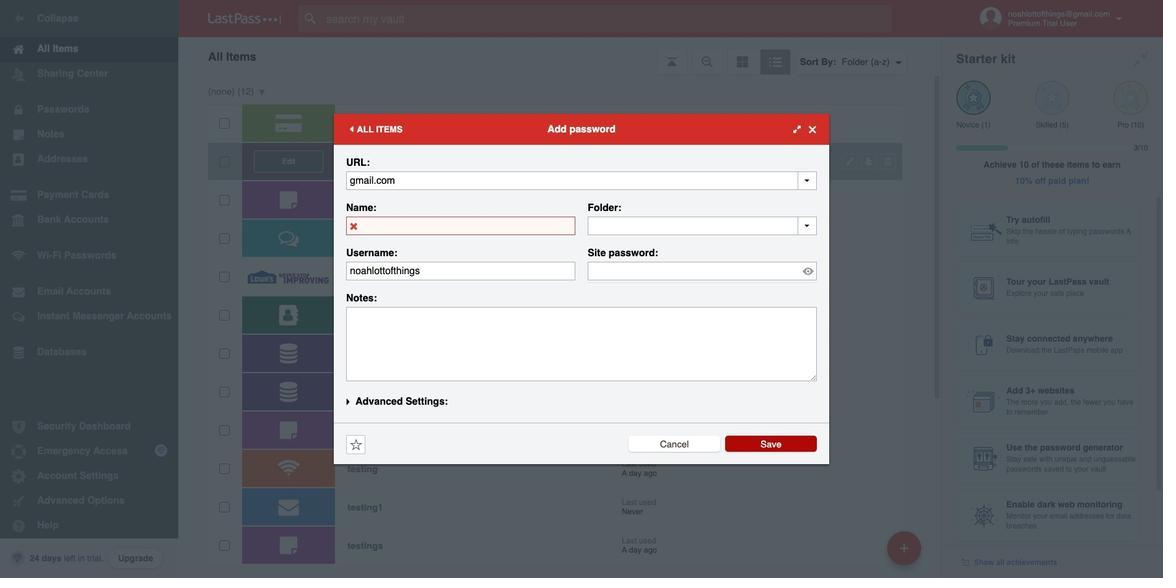 Task type: vqa. For each thing, say whether or not it's contained in the screenshot.
text box
yes



Task type: locate. For each thing, give the bounding box(es) containing it.
vault options navigation
[[178, 37, 942, 74]]

None password field
[[588, 262, 817, 281]]

dialog
[[334, 114, 830, 465]]

None text field
[[588, 217, 817, 236], [346, 262, 576, 281], [588, 217, 817, 236], [346, 262, 576, 281]]

main navigation navigation
[[0, 0, 178, 579]]

None text field
[[346, 172, 817, 190], [346, 217, 576, 236], [346, 307, 817, 382], [346, 172, 817, 190], [346, 217, 576, 236], [346, 307, 817, 382]]

new item image
[[901, 544, 909, 553]]

lastpass image
[[208, 13, 281, 24]]

new item navigation
[[883, 528, 930, 579]]



Task type: describe. For each thing, give the bounding box(es) containing it.
search my vault text field
[[299, 5, 917, 32]]

Search search field
[[299, 5, 917, 32]]



